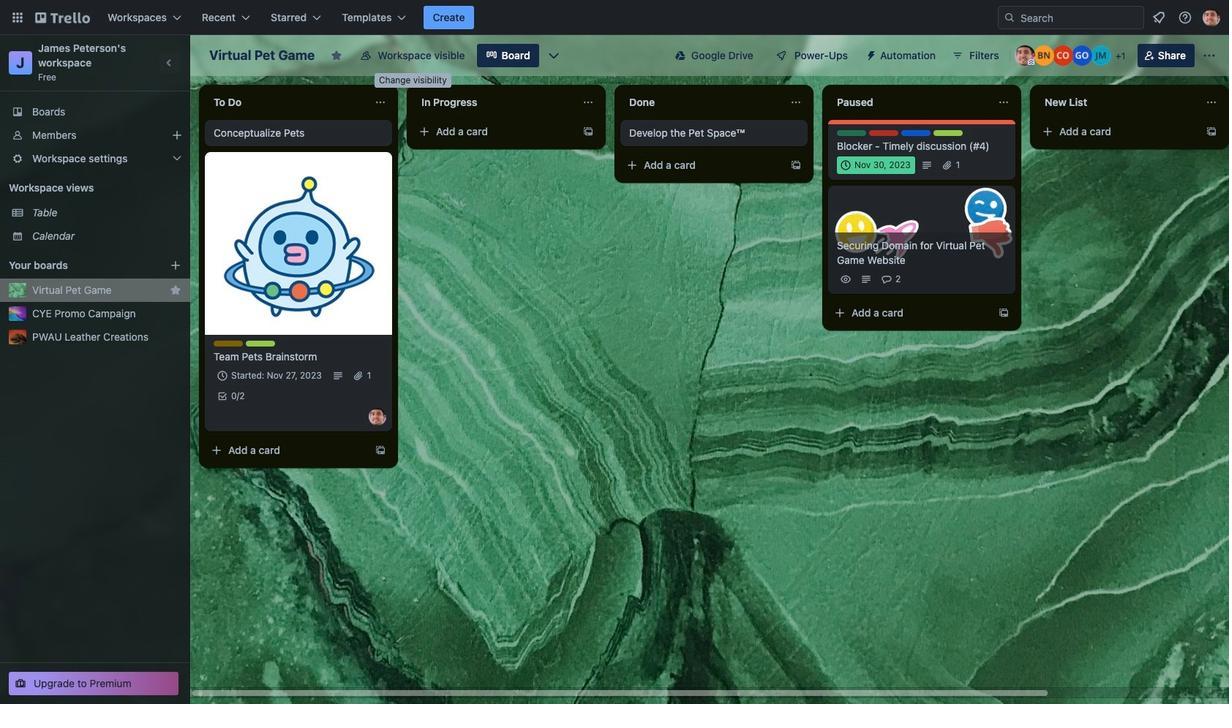 Task type: describe. For each thing, give the bounding box(es) containing it.
this member is an admin of this board. image
[[1028, 59, 1035, 66]]

your boards with 3 items element
[[9, 257, 148, 274]]

add board image
[[170, 260, 182, 272]]

Search field
[[1016, 7, 1144, 28]]

0 horizontal spatial create from template… image
[[583, 126, 594, 138]]

search image
[[1004, 12, 1016, 23]]

laugh image
[[960, 183, 1012, 235]]

0 vertical spatial james peterson (jamespeterson93) image
[[1203, 9, 1221, 26]]

1 horizontal spatial create from template… image
[[791, 160, 802, 171]]

workspace navigation collapse icon image
[[160, 53, 180, 73]]

0 notifications image
[[1151, 9, 1168, 26]]

color: yellow, title: none image
[[214, 341, 243, 347]]

primary element
[[0, 0, 1230, 35]]

james peterson (jamespeterson93) image
[[369, 408, 386, 426]]

color: red, title: "blocker" element
[[870, 130, 899, 136]]

gary orlando (garyorlando) image
[[1072, 45, 1093, 66]]

jeremy miller (jeremymiller198) image
[[1091, 45, 1112, 66]]

christina overa (christinaovera) image
[[1053, 45, 1074, 66]]

color: green, title: "goal" element
[[837, 130, 867, 136]]

sm image
[[860, 44, 881, 64]]

color: bold lime, title: none image
[[934, 130, 963, 136]]



Task type: locate. For each thing, give the bounding box(es) containing it.
Board name text field
[[202, 44, 322, 67]]

tooltip
[[375, 73, 451, 88]]

starred icon image
[[170, 285, 182, 296]]

1 vertical spatial create from template… image
[[375, 445, 386, 457]]

2 horizontal spatial create from template… image
[[1206, 126, 1218, 138]]

google drive icon image
[[676, 51, 686, 61]]

ben nelson (bennelson96) image
[[1034, 45, 1055, 66]]

back to home image
[[35, 6, 90, 29]]

None checkbox
[[837, 157, 916, 174]]

0 horizontal spatial create from template… image
[[375, 445, 386, 457]]

color: bold lime, title: "team task" element
[[246, 341, 275, 347]]

color: blue, title: "fyi" element
[[902, 130, 931, 136]]

None text field
[[621, 91, 785, 114], [829, 91, 993, 114], [621, 91, 785, 114], [829, 91, 993, 114]]

0 vertical spatial create from template… image
[[998, 307, 1010, 319]]

james peterson (jamespeterson93) image right open information menu 'image'
[[1203, 9, 1221, 26]]

0 horizontal spatial james peterson (jamespeterson93) image
[[1015, 45, 1036, 66]]

james peterson (jamespeterson93) image
[[1203, 9, 1221, 26], [1015, 45, 1036, 66]]

show menu image
[[1203, 48, 1217, 63]]

star or unstar board image
[[331, 50, 343, 61]]

1 horizontal spatial james peterson (jamespeterson93) image
[[1203, 9, 1221, 26]]

create from template… image
[[998, 307, 1010, 319], [375, 445, 386, 457]]

create from template… image
[[583, 126, 594, 138], [1206, 126, 1218, 138], [791, 160, 802, 171]]

customize views image
[[547, 48, 561, 63]]

james peterson (jamespeterson93) image left christina overa (christinaovera) icon
[[1015, 45, 1036, 66]]

open information menu image
[[1178, 10, 1193, 25]]

1 vertical spatial james peterson (jamespeterson93) image
[[1015, 45, 1036, 66]]

None text field
[[205, 91, 369, 114], [413, 91, 577, 114], [1036, 91, 1200, 114], [205, 91, 369, 114], [413, 91, 577, 114], [1036, 91, 1200, 114]]

1 horizontal spatial create from template… image
[[998, 307, 1010, 319]]



Task type: vqa. For each thing, say whether or not it's contained in the screenshot.
Click to unstar this board. It will be removed from your starred list. "image"
no



